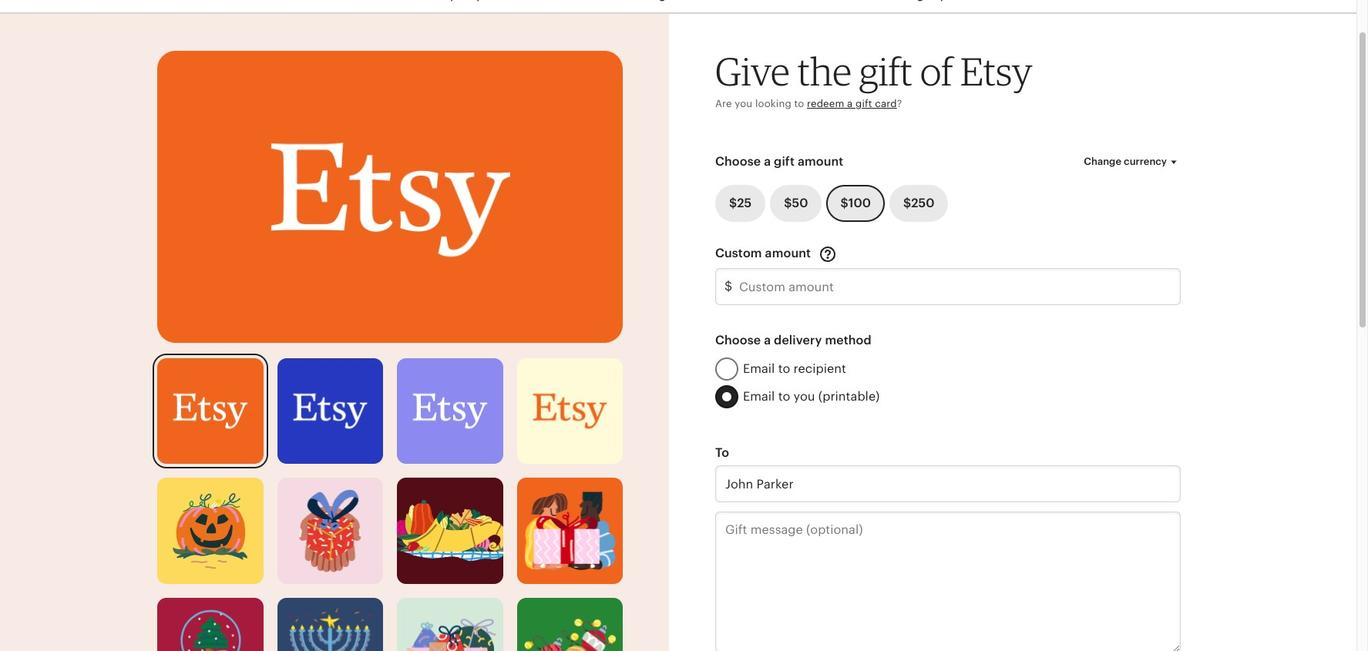 Task type: vqa. For each thing, say whether or not it's contained in the screenshot.
the favorites associated with My First Thanksgiving Jersey Short Sleeve Tee
no



Task type: describe. For each thing, give the bounding box(es) containing it.
illustration of two open hands holding a small box wrapped in a red paper with white confetti design on a light pink background with and small etsy logo in the top left corner in black font image
[[277, 478, 383, 584]]

to for recipient
[[778, 361, 790, 376]]

illustration of a yellow cornucopia sitting on a white tablecloth with turquoise checkers and overfilling with an orange gourd, yellow corn, pink grapes, as well as seasonal foliage floating behind. the background is burgundy with a small etsy logo in white font in the top left corner. image
[[397, 478, 503, 584]]

etsy
[[960, 48, 1032, 95]]

custom
[[715, 246, 762, 261]]

gift for of
[[859, 48, 913, 95]]

choose for choose a gift amount
[[715, 154, 761, 169]]

illustration of hands cradling a snow globe with a green christmas tree and falling snow against a maroon red background with a small etsy logo in white font in the top left corner.. image
[[157, 598, 263, 651]]

redeem
[[807, 98, 844, 109]]

give
[[715, 48, 790, 95]]

$50
[[784, 196, 808, 210]]

Recipient's name text field
[[715, 466, 1181, 503]]

a inside give the gift of etsy are you looking to redeem a gift card ?
[[847, 98, 853, 109]]

0 vertical spatial amount
[[798, 154, 843, 169]]

a for choose a delivery method
[[764, 333, 771, 348]]

$100
[[840, 196, 871, 210]]

to for you
[[778, 389, 790, 404]]

Custom amount number field
[[715, 268, 1181, 305]]

1 vertical spatial gift
[[855, 98, 872, 109]]

card
[[875, 98, 897, 109]]

illustration of lit menorah with a star as the center candle flame on a dark blue background with a small etsy logo in white font in the top left corner image
[[277, 598, 383, 651]]

?
[[897, 98, 902, 109]]

choose a delivery method
[[715, 333, 872, 348]]

recipient
[[794, 361, 846, 376]]

redeem a gift card link
[[807, 98, 897, 109]]

Gift message (optional) text field
[[715, 512, 1181, 651]]

custom amount
[[715, 246, 814, 261]]

choose a gift amount
[[715, 154, 843, 169]]

etsy logo with white font on a cream background image
[[517, 358, 623, 464]]

(printable)
[[818, 389, 880, 404]]

$25
[[729, 196, 752, 210]]

to
[[715, 446, 729, 460]]



Task type: locate. For each thing, give the bounding box(es) containing it.
email down 'email to recipient' at the bottom of the page
[[743, 389, 775, 404]]

a for choose a gift amount
[[764, 154, 771, 169]]

you inside give the gift of etsy are you looking to redeem a gift card ?
[[735, 98, 752, 109]]

email
[[743, 361, 775, 376], [743, 389, 775, 404]]

a left the delivery
[[764, 333, 771, 348]]

gift up $50 on the right top of page
[[774, 154, 795, 169]]

to down the choose a delivery method
[[778, 361, 790, 376]]

gift left card
[[855, 98, 872, 109]]

amount right custom
[[765, 246, 811, 261]]

you down 'email to recipient' at the bottom of the page
[[794, 389, 815, 404]]

1 email from the top
[[743, 361, 775, 376]]

0 vertical spatial to
[[794, 98, 804, 109]]

of
[[920, 48, 953, 95]]

0 vertical spatial choose
[[715, 154, 761, 169]]

etsy logo with white font on a blue background image
[[277, 358, 383, 464]]

$250
[[903, 196, 934, 210]]

email to you (printable)
[[743, 389, 880, 404]]

2 vertical spatial gift
[[774, 154, 795, 169]]

2 email from the top
[[743, 389, 775, 404]]

change currency
[[1084, 156, 1167, 167]]

1 vertical spatial you
[[794, 389, 815, 404]]

to down 'email to recipient' at the bottom of the page
[[778, 389, 790, 404]]

to
[[794, 98, 804, 109], [778, 361, 790, 376], [778, 389, 790, 404]]

to right looking
[[794, 98, 804, 109]]

menu bar
[[139, 0, 1218, 14]]

1 choose from the top
[[715, 154, 761, 169]]

email for email to you (printable)
[[743, 389, 775, 404]]

a right redeem
[[847, 98, 853, 109]]

a
[[847, 98, 853, 109], [764, 154, 771, 169], [764, 333, 771, 348]]

2 choose from the top
[[715, 333, 761, 348]]

looking
[[755, 98, 791, 109]]

change currency button
[[1072, 148, 1192, 176]]

0 vertical spatial email
[[743, 361, 775, 376]]

1 vertical spatial email
[[743, 389, 775, 404]]

1 horizontal spatial you
[[794, 389, 815, 404]]

1 vertical spatial etsy logo with white font on an orange background image
[[157, 358, 263, 464]]

choose
[[715, 154, 761, 169], [715, 333, 761, 348]]

illustration of two people holding a large pink gift box with white zig zag stripes and a red and pink ribbon, on an orange background with a small etsy logo in white font in the top left corner image
[[517, 478, 623, 584]]

gift for amount
[[774, 154, 795, 169]]

2 etsy logo with white font on an orange background image from the top
[[157, 358, 263, 464]]

you right are
[[735, 98, 752, 109]]

1 vertical spatial choose
[[715, 333, 761, 348]]

email to recipient
[[743, 361, 846, 376]]

are
[[715, 98, 732, 109]]

choose up $25
[[715, 154, 761, 169]]

1 etsy logo with white font on an orange background image from the top
[[157, 51, 623, 343]]

change
[[1084, 156, 1121, 167]]

etsy logo with orange font on a lavender background image
[[397, 358, 503, 464]]

amount up $50 on the right top of page
[[798, 154, 843, 169]]

0 vertical spatial etsy logo with white font on an orange background image
[[157, 51, 623, 343]]

illustration of an assortment of multicolored wrapped presents with a light pastel green background and a small etsy logo in white font in the top left corner image
[[397, 598, 503, 651]]

choose left the delivery
[[715, 333, 761, 348]]

email down the choose a delivery method
[[743, 361, 775, 376]]

illustration of an orange pumpkin with a carved face on a bed of green with a yellow background and a small etsy logo in the top left corner in black font image
[[157, 478, 263, 584]]

amount
[[798, 154, 843, 169], [765, 246, 811, 261]]

illustration of an assortment of 3 sphere ornaments with red and golden yellow colors and a string of lights running through them on a green background with a small etsy logo in white font in the top left corner image
[[517, 598, 623, 651]]

2 vertical spatial to
[[778, 389, 790, 404]]

0 vertical spatial you
[[735, 98, 752, 109]]

0 horizontal spatial you
[[735, 98, 752, 109]]

a down looking
[[764, 154, 771, 169]]

etsy logo with white font on an orange background image
[[157, 51, 623, 343], [157, 358, 263, 464]]

you
[[735, 98, 752, 109], [794, 389, 815, 404]]

to inside give the gift of etsy are you looking to redeem a gift card ?
[[794, 98, 804, 109]]

the
[[797, 48, 852, 95]]

1 vertical spatial a
[[764, 154, 771, 169]]

1 vertical spatial to
[[778, 361, 790, 376]]

email for email to recipient
[[743, 361, 775, 376]]

currency
[[1124, 156, 1167, 167]]

gift
[[859, 48, 913, 95], [855, 98, 872, 109], [774, 154, 795, 169]]

gift up card
[[859, 48, 913, 95]]

delivery
[[774, 333, 822, 348]]

2 vertical spatial a
[[764, 333, 771, 348]]

0 vertical spatial gift
[[859, 48, 913, 95]]

0 vertical spatial a
[[847, 98, 853, 109]]

method
[[825, 333, 872, 348]]

1 vertical spatial amount
[[765, 246, 811, 261]]

give the gift of etsy are you looking to redeem a gift card ?
[[715, 48, 1032, 109]]

choose for choose a delivery method
[[715, 333, 761, 348]]



